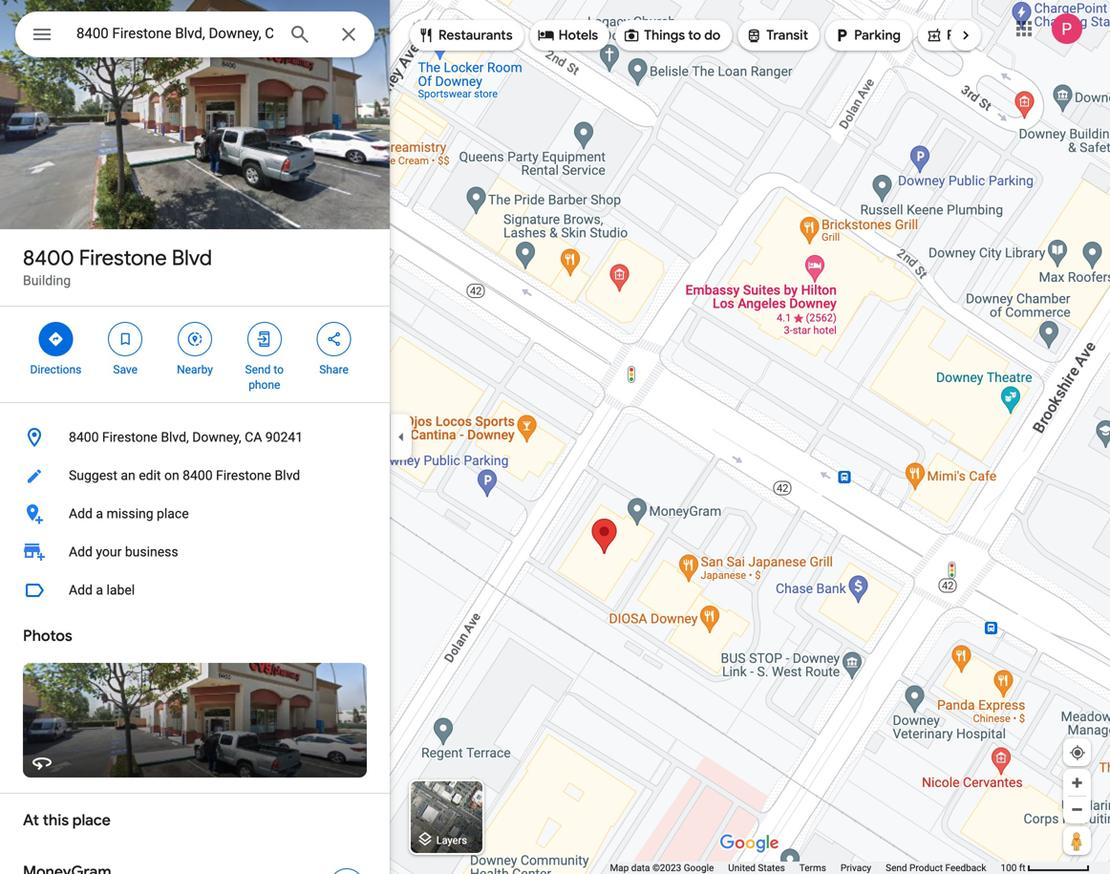 Task type: locate. For each thing, give the bounding box(es) containing it.
8400 up suggest
[[69, 430, 99, 445]]

8400 firestone blvd main content
[[0, 0, 390, 874]]

firestone down 'ca'
[[216, 468, 271, 483]]

8400 firestone blvd, downey, ca 90241 button
[[0, 419, 390, 457]]

0 vertical spatial place
[[157, 506, 189, 522]]

add your business
[[69, 544, 178, 560]]

send
[[245, 363, 271, 376], [886, 862, 907, 874]]

2 a from the top
[[96, 582, 103, 598]]

a
[[96, 506, 103, 522], [96, 582, 103, 598]]

blvd up 
[[172, 245, 212, 271]]

8400 inside 8400 firestone blvd building
[[23, 245, 74, 271]]

send inside send to phone
[[245, 363, 271, 376]]

footer
[[610, 862, 1001, 874]]

2 vertical spatial firestone
[[216, 468, 271, 483]]

add down suggest
[[69, 506, 93, 522]]

firestone up 
[[79, 245, 167, 271]]

layers
[[436, 834, 467, 846]]

 hotels
[[538, 25, 598, 46]]

0 vertical spatial 8400
[[23, 245, 74, 271]]

product
[[910, 862, 943, 874]]

add your business link
[[0, 533, 390, 571]]

a left missing
[[96, 506, 103, 522]]

suggest an edit on 8400 firestone blvd button
[[0, 457, 390, 495]]

privacy button
[[841, 862, 872, 874]]

©2023
[[653, 862, 682, 874]]

a left label
[[96, 582, 103, 598]]

1 horizontal spatial blvd
[[275, 468, 300, 483]]

place inside 'add a missing place' button
[[157, 506, 189, 522]]

firestone inside 8400 firestone blvd, downey, ca 90241 button
[[102, 430, 158, 445]]

add left your
[[69, 544, 93, 560]]

1 vertical spatial add
[[69, 544, 93, 560]]

share
[[319, 363, 349, 376]]

0 horizontal spatial send
[[245, 363, 271, 376]]

1 vertical spatial a
[[96, 582, 103, 598]]

firestone for blvd
[[79, 245, 167, 271]]

building
[[23, 273, 71, 289]]

3 add from the top
[[69, 582, 93, 598]]

0 horizontal spatial place
[[72, 811, 111, 830]]

firestone
[[79, 245, 167, 271], [102, 430, 158, 445], [216, 468, 271, 483]]

1 horizontal spatial send
[[886, 862, 907, 874]]

2 vertical spatial add
[[69, 582, 93, 598]]

blvd
[[172, 245, 212, 271], [275, 468, 300, 483]]

0 horizontal spatial to
[[274, 363, 284, 376]]

add
[[69, 506, 93, 522], [69, 544, 93, 560], [69, 582, 93, 598]]

2 add from the top
[[69, 544, 93, 560]]

0 vertical spatial add
[[69, 506, 93, 522]]

transit
[[767, 27, 808, 44]]

available search options for this area region
[[396, 12, 1110, 58]]

0 horizontal spatial blvd
[[172, 245, 212, 271]]

an
[[121, 468, 135, 483]]

8400 for blvd,
[[69, 430, 99, 445]]

blvd down 90241
[[275, 468, 300, 483]]

place
[[157, 506, 189, 522], [72, 811, 111, 830]]

to left do
[[688, 27, 701, 44]]

firestone inside 8400 firestone blvd building
[[79, 245, 167, 271]]

to inside send to phone
[[274, 363, 284, 376]]

edit
[[139, 468, 161, 483]]

add a missing place button
[[0, 495, 390, 533]]

 pharmacies
[[926, 25, 1019, 46]]

a for missing
[[96, 506, 103, 522]]

zoom in image
[[1070, 776, 1085, 790]]

0 vertical spatial firestone
[[79, 245, 167, 271]]

suggest
[[69, 468, 117, 483]]


[[623, 25, 640, 46]]

suggest an edit on 8400 firestone blvd
[[69, 468, 300, 483]]

 parking
[[833, 25, 901, 46]]

phone
[[249, 378, 280, 392]]

100 ft button
[[1001, 862, 1090, 874]]

hotels
[[559, 27, 598, 44]]

firestone up an on the bottom
[[102, 430, 158, 445]]

send product feedback
[[886, 862, 987, 874]]

add for add your business
[[69, 544, 93, 560]]

missing
[[107, 506, 153, 522]]

send up phone
[[245, 363, 271, 376]]

place right this
[[72, 811, 111, 830]]

1 vertical spatial firestone
[[102, 430, 158, 445]]

0 vertical spatial send
[[245, 363, 271, 376]]

collapse side panel image
[[391, 427, 412, 448]]

None field
[[76, 22, 273, 45]]

footer containing map data ©2023 google
[[610, 862, 1001, 874]]

on
[[164, 468, 179, 483]]

privacy
[[841, 862, 872, 874]]

100
[[1001, 862, 1017, 874]]

1 a from the top
[[96, 506, 103, 522]]

8400 firestone blvd building
[[23, 245, 212, 289]]

feedback
[[945, 862, 987, 874]]

united states button
[[728, 862, 785, 874]]

things
[[644, 27, 685, 44]]

1 add from the top
[[69, 506, 93, 522]]

send left the product
[[886, 862, 907, 874]]

pharmacies
[[947, 27, 1019, 44]]

to
[[688, 27, 701, 44], [274, 363, 284, 376]]

0 vertical spatial blvd
[[172, 245, 212, 271]]

send inside "send product feedback" button
[[886, 862, 907, 874]]


[[746, 25, 763, 46]]

1 vertical spatial send
[[886, 862, 907, 874]]

8400
[[23, 245, 74, 271], [69, 430, 99, 445], [183, 468, 213, 483]]

downey,
[[192, 430, 241, 445]]

 restaurants
[[418, 25, 513, 46]]

1 vertical spatial 8400
[[69, 430, 99, 445]]

1 horizontal spatial place
[[157, 506, 189, 522]]

1 horizontal spatial to
[[688, 27, 701, 44]]

send for send product feedback
[[886, 862, 907, 874]]

add for add a label
[[69, 582, 93, 598]]

united states
[[728, 862, 785, 874]]

8400 up building
[[23, 245, 74, 271]]

blvd,
[[161, 430, 189, 445]]

terms
[[800, 862, 826, 874]]

8400 right 'on'
[[183, 468, 213, 483]]

0 vertical spatial a
[[96, 506, 103, 522]]

8400 for blvd
[[23, 245, 74, 271]]

2 vertical spatial 8400
[[183, 468, 213, 483]]

none field inside "8400 firestone blvd, downey, ca 90241" field
[[76, 22, 273, 45]]

add a label button
[[0, 571, 390, 610]]

1 vertical spatial to
[[274, 363, 284, 376]]

add left label
[[69, 582, 93, 598]]

0 vertical spatial to
[[688, 27, 701, 44]]

to up phone
[[274, 363, 284, 376]]

1 vertical spatial blvd
[[275, 468, 300, 483]]

map
[[610, 862, 629, 874]]

90241
[[265, 430, 303, 445]]

states
[[758, 862, 785, 874]]

place down 'on'
[[157, 506, 189, 522]]


[[833, 25, 850, 46]]

100 ft
[[1001, 862, 1026, 874]]

1 vertical spatial place
[[72, 811, 111, 830]]

 search field
[[15, 11, 375, 61]]



Task type: vqa. For each thing, say whether or not it's contained in the screenshot.


Task type: describe. For each thing, give the bounding box(es) containing it.
blvd inside button
[[275, 468, 300, 483]]


[[186, 329, 204, 350]]


[[926, 25, 943, 46]]


[[117, 329, 134, 350]]

google maps element
[[0, 0, 1110, 874]]

actions for 8400 firestone blvd region
[[0, 307, 390, 402]]

add a missing place
[[69, 506, 189, 522]]

at
[[23, 811, 39, 830]]

united
[[728, 862, 756, 874]]

ca
[[245, 430, 262, 445]]

a for label
[[96, 582, 103, 598]]


[[325, 329, 343, 350]]


[[418, 25, 435, 46]]

send product feedback button
[[886, 862, 987, 874]]

show street view coverage image
[[1063, 827, 1091, 855]]

next page image
[[957, 27, 975, 44]]

 transit
[[746, 25, 808, 46]]

terms button
[[800, 862, 826, 874]]


[[256, 329, 273, 350]]


[[538, 25, 555, 46]]

zoom out image
[[1070, 803, 1085, 817]]

 things to do
[[623, 25, 721, 46]]

business
[[125, 544, 178, 560]]

firestone inside suggest an edit on 8400 firestone blvd button
[[216, 468, 271, 483]]

data
[[631, 862, 650, 874]]

show your location image
[[1069, 744, 1086, 762]]

send to phone
[[245, 363, 284, 392]]

map data ©2023 google
[[610, 862, 714, 874]]

restaurants
[[439, 27, 513, 44]]

ft
[[1019, 862, 1026, 874]]


[[31, 21, 54, 48]]

to inside  things to do
[[688, 27, 701, 44]]

save
[[113, 363, 138, 376]]

firestone for blvd,
[[102, 430, 158, 445]]

google
[[684, 862, 714, 874]]

this
[[43, 811, 69, 830]]

at this place
[[23, 811, 111, 830]]

footer inside google maps element
[[610, 862, 1001, 874]]

add a label
[[69, 582, 135, 598]]

8400 firestone blvd, downey, ca 90241
[[69, 430, 303, 445]]

nearby
[[177, 363, 213, 376]]

your
[[96, 544, 122, 560]]

 button
[[15, 11, 69, 61]]

add for add a missing place
[[69, 506, 93, 522]]

parking
[[854, 27, 901, 44]]

blvd inside 8400 firestone blvd building
[[172, 245, 212, 271]]


[[47, 329, 64, 350]]

google account: payton hansen  
(payton.hansen@adept.ai) image
[[1052, 14, 1083, 44]]

8400 Firestone Blvd, Downey, CA 90241 field
[[15, 11, 375, 57]]

do
[[704, 27, 721, 44]]

photos
[[23, 626, 72, 646]]

label
[[107, 582, 135, 598]]

send for send to phone
[[245, 363, 271, 376]]

directions
[[30, 363, 82, 376]]



